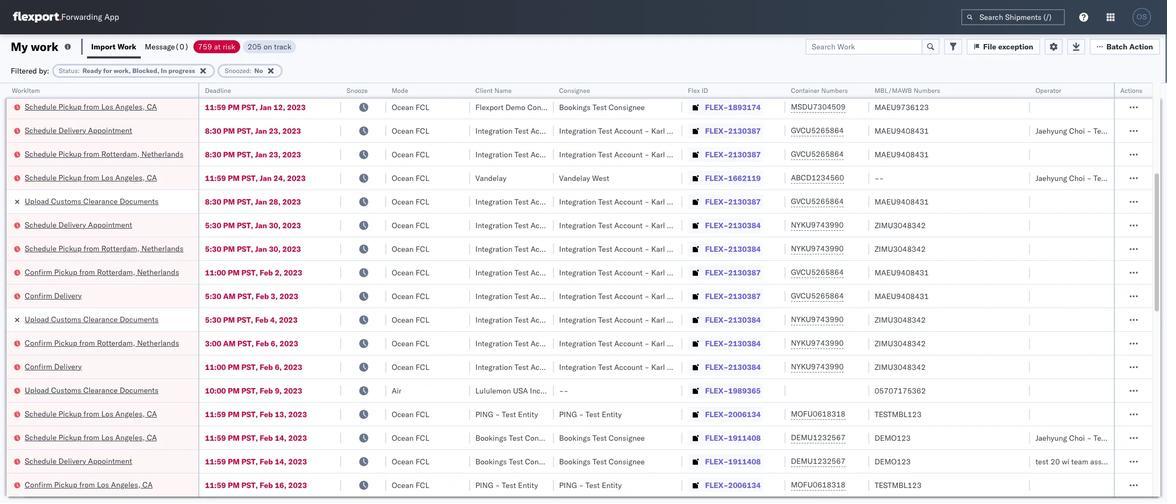 Task type: locate. For each thing, give the bounding box(es) containing it.
schedule
[[25, 102, 57, 112], [25, 126, 57, 135], [25, 149, 57, 159], [25, 173, 57, 183], [25, 220, 57, 230], [25, 244, 57, 253], [25, 409, 57, 419], [25, 433, 57, 443], [25, 457, 57, 466]]

upload
[[25, 196, 49, 206], [25, 315, 49, 324], [25, 386, 49, 395]]

30, for schedule delivery appointment
[[269, 221, 281, 230]]

2 demu1232567 from the top
[[791, 457, 846, 467]]

feb left 4,
[[255, 315, 268, 325]]

ca for 11:59 pm pst, feb 13, 2023
[[147, 409, 157, 419]]

clearance inside upload customs clearance documents button
[[83, 386, 118, 395]]

gvcu5265864
[[791, 126, 844, 135], [791, 149, 844, 159], [791, 197, 844, 206], [791, 268, 844, 277], [791, 291, 844, 301]]

1 mofu0618318 from the top
[[791, 410, 846, 419]]

numbers up msdu7304509
[[822, 87, 848, 95]]

3 zimu3048342 from the top
[[875, 315, 926, 325]]

schedule pickup from rotterdam, netherlands button for 5:30 pm pst, jan 30, 2023
[[25, 243, 184, 255]]

3 confirm delivery from the top
[[25, 362, 82, 372]]

1 14, from the top
[[275, 434, 287, 443]]

1 horizontal spatial vandelay
[[559, 173, 590, 183]]

flex-1911408 for jaehyung choi - test destination agen
[[705, 434, 761, 443]]

2 vertical spatial upload customs clearance documents
[[25, 386, 159, 395]]

confirm
[[25, 78, 52, 88], [25, 267, 52, 277], [25, 291, 52, 301], [25, 338, 52, 348], [25, 362, 52, 372], [25, 480, 52, 490]]

vandelay for vandelay
[[476, 173, 507, 183]]

1 vertical spatial flex-2006134
[[705, 481, 761, 491]]

Search Work text field
[[806, 38, 923, 55]]

5:30 pm pst, jan 30, 2023 for schedule delivery appointment
[[205, 221, 301, 230]]

23,
[[269, 126, 281, 136], [269, 150, 281, 159]]

1 vertical spatial confirm delivery
[[25, 291, 82, 301]]

2 customs from the top
[[51, 315, 81, 324]]

11:00 up 10:00
[[205, 363, 226, 372]]

upload customs clearance documents link for 8:30
[[25, 196, 159, 207]]

0 vertical spatial 1911408
[[729, 434, 761, 443]]

am for 6:00
[[223, 79, 236, 88]]

from
[[84, 102, 99, 112], [84, 149, 99, 159], [84, 173, 99, 183], [84, 244, 99, 253], [79, 267, 95, 277], [79, 338, 95, 348], [84, 409, 99, 419], [84, 433, 99, 443], [79, 480, 95, 490]]

2 2130384 from the top
[[729, 244, 761, 254]]

netherlands for confirm pickup from rotterdam, netherlands link corresponding to 3:00
[[137, 338, 179, 348]]

1 resize handle column header from the left
[[186, 83, 199, 504]]

1 gvcu5265864 from the top
[[791, 126, 844, 135]]

1 vertical spatial schedule pickup from rotterdam, netherlands button
[[25, 243, 184, 255]]

resize handle column header for flex id
[[773, 83, 786, 504]]

2 flex-1911408 from the top
[[705, 457, 761, 467]]

1 vertical spatial confirm pickup from rotterdam, netherlands
[[25, 338, 179, 348]]

5:30 pm pst, jan 30, 2023 down the "8:30 pm pst, jan 28, 2023"
[[205, 221, 301, 230]]

5 flex-2130384 from the top
[[705, 363, 761, 372]]

1 documents from the top
[[120, 196, 159, 206]]

0 horizontal spatial --
[[559, 386, 569, 396]]

0 vertical spatial upload customs clearance documents
[[25, 196, 159, 206]]

1889466
[[729, 79, 761, 88]]

5:30 pm pst, feb 4, 2023
[[205, 315, 298, 325]]

choi down jaehyung choi - test origin agent
[[1070, 173, 1085, 183]]

schedule pickup from los angeles, ca link
[[25, 101, 157, 112], [25, 172, 157, 183], [25, 409, 157, 420], [25, 432, 157, 443]]

1 vertical spatial 30,
[[269, 244, 281, 254]]

pm right 10:00
[[228, 386, 240, 396]]

0 vertical spatial demu1232567
[[791, 433, 846, 443]]

12 ocean fcl from the top
[[392, 339, 430, 349]]

3 upload customs clearance documents from the top
[[25, 386, 159, 395]]

confirm delivery button for 6:00 am pst, dec 24, 2022
[[25, 78, 82, 90]]

destination down origin
[[1110, 173, 1150, 183]]

2 vertical spatial customs
[[51, 386, 81, 395]]

2 vertical spatial appointment
[[88, 457, 132, 466]]

2023 right 12,
[[287, 102, 306, 112]]

rotterdam,
[[101, 149, 140, 159], [101, 244, 140, 253], [97, 267, 135, 277], [97, 338, 135, 348]]

2 maeu9408431 from the top
[[875, 150, 929, 159]]

11:59
[[205, 102, 226, 112], [205, 173, 226, 183], [205, 410, 226, 420], [205, 434, 226, 443], [205, 457, 226, 467], [205, 481, 226, 491]]

pst, down 11:59 pm pst, feb 13, 2023
[[242, 434, 258, 443]]

1 testmbl123 from the top
[[875, 410, 922, 420]]

2 vertical spatial clearance
[[83, 386, 118, 395]]

2 confirm pickup from rotterdam, netherlands link from the top
[[25, 338, 179, 349]]

pm down 11:59 pm pst, jan 24, 2023
[[223, 197, 235, 207]]

confirm pickup from rotterdam, netherlands button
[[25, 267, 179, 279], [25, 338, 179, 350]]

1 vertical spatial 24,
[[274, 173, 285, 183]]

choi up team
[[1070, 434, 1085, 443]]

1 numbers from the left
[[822, 87, 848, 95]]

schedule pickup from los angeles, ca link for 11:59 pm pst, feb 14, 2023
[[25, 432, 157, 443]]

1911408 for test 20 wi team assignment
[[729, 457, 761, 467]]

1 vertical spatial 14,
[[275, 457, 287, 467]]

upload customs clearance documents for 5:30
[[25, 315, 159, 324]]

1 confirm pickup from rotterdam, netherlands from the top
[[25, 267, 179, 277]]

2 11:00 from the top
[[205, 363, 226, 372]]

1 schedule pickup from rotterdam, netherlands link from the top
[[25, 149, 184, 159]]

1 vertical spatial --
[[559, 386, 569, 396]]

0 vertical spatial schedule delivery appointment
[[25, 126, 132, 135]]

schedule pickup from los angeles, ca for 11:59 pm pst, feb 14, 2023
[[25, 433, 157, 443]]

0 vertical spatial 2006134
[[729, 410, 761, 420]]

1 vertical spatial upload
[[25, 315, 49, 324]]

3 schedule from the top
[[25, 149, 57, 159]]

bookings test consignee
[[559, 102, 645, 112], [476, 434, 561, 443], [559, 434, 645, 443], [476, 457, 561, 467], [559, 457, 645, 467]]

3:00
[[205, 339, 221, 349]]

2 vertical spatial am
[[223, 339, 236, 349]]

am right the 3:00
[[223, 339, 236, 349]]

4,
[[270, 315, 277, 325]]

6,
[[271, 339, 278, 349], [275, 363, 282, 372]]

3 confirm delivery button from the top
[[25, 362, 82, 373]]

lhuu7894563,
[[791, 78, 847, 88]]

1 clearance from the top
[[83, 196, 118, 206]]

clearance for 8:30
[[83, 196, 118, 206]]

flex-2006134 button
[[688, 407, 763, 422], [688, 407, 763, 422], [688, 478, 763, 493], [688, 478, 763, 493]]

pm down the "8:30 pm pst, jan 28, 2023"
[[223, 221, 235, 230]]

jaehyung choi - test destination agen up assignment
[[1036, 434, 1168, 443]]

jan up 11:00 pm pst, feb 2, 2023
[[255, 244, 267, 254]]

jan up 28,
[[260, 173, 272, 183]]

0 vertical spatial 8:30 pm pst, jan 23, 2023
[[205, 126, 301, 136]]

0 vertical spatial schedule delivery appointment button
[[25, 125, 132, 137]]

netherlands for 8:30 schedule pickup from rotterdam, netherlands link
[[142, 149, 184, 159]]

1 vertical spatial schedule pickup from rotterdam, netherlands
[[25, 244, 184, 253]]

team
[[1072, 457, 1089, 467]]

1 vertical spatial 8:30 pm pst, jan 23, 2023
[[205, 150, 301, 159]]

2 vertical spatial upload customs clearance documents link
[[25, 385, 159, 396]]

am for 3:00
[[223, 339, 236, 349]]

2 vertical spatial schedule delivery appointment
[[25, 457, 132, 466]]

23, up 11:59 pm pst, jan 24, 2023
[[269, 150, 281, 159]]

clearance for 5:30
[[83, 315, 118, 324]]

pst, down 11:59 pm pst, jan 12, 2023
[[237, 126, 253, 136]]

8:30 up 11:59 pm pst, jan 24, 2023
[[205, 150, 221, 159]]

am
[[223, 79, 236, 88], [223, 292, 236, 301], [223, 339, 236, 349]]

schedule pickup from rotterdam, netherlands
[[25, 149, 184, 159], [25, 244, 184, 253]]

4 schedule pickup from los angeles, ca link from the top
[[25, 432, 157, 443]]

1 jaehyung from the top
[[1036, 126, 1068, 136]]

2 clearance from the top
[[83, 315, 118, 324]]

pst, up 3:00 am pst, feb 6, 2023
[[237, 315, 253, 325]]

30, down 28,
[[269, 221, 281, 230]]

1 customs from the top
[[51, 196, 81, 206]]

1 vertical spatial demo123
[[875, 457, 911, 467]]

schedule pickup from los angeles, ca for 11:59 pm pst, jan 12, 2023
[[25, 102, 157, 112]]

numbers up maeu9736123
[[914, 87, 941, 95]]

1 vertical spatial 2006134
[[729, 481, 761, 491]]

lululemon
[[476, 386, 511, 396]]

pm up 11:59 pm pst, jan 24, 2023
[[223, 150, 235, 159]]

24, up 28,
[[274, 173, 285, 183]]

0 vertical spatial demo123
[[875, 434, 911, 443]]

destination up assignment
[[1110, 434, 1150, 443]]

in
[[161, 66, 167, 74]]

2 vertical spatial documents
[[120, 386, 159, 395]]

schedule pickup from rotterdam, netherlands for 8:30 pm pst, jan 23, 2023
[[25, 149, 184, 159]]

schedule delivery appointment button
[[25, 125, 132, 137], [25, 220, 132, 231], [25, 456, 132, 468]]

by:
[[39, 66, 49, 76]]

2023 right "9,"
[[284, 386, 302, 396]]

1 8:30 pm pst, jan 23, 2023 from the top
[[205, 126, 301, 136]]

flex-2006134 for 11:59 pm pst, feb 16, 2023
[[705, 481, 761, 491]]

0 vertical spatial upload customs clearance documents link
[[25, 196, 159, 207]]

agen for --
[[1152, 173, 1168, 183]]

0 vertical spatial jaehyung
[[1036, 126, 1068, 136]]

resize handle column header
[[186, 83, 199, 504], [329, 83, 341, 504], [374, 83, 387, 504], [457, 83, 470, 504], [541, 83, 554, 504], [670, 83, 683, 504], [773, 83, 786, 504], [857, 83, 870, 504], [1018, 83, 1031, 504], [1101, 83, 1114, 504], [1140, 83, 1153, 504]]

2 upload customs clearance documents link from the top
[[25, 314, 159, 325]]

5:30 up 11:00 pm pst, feb 2, 2023
[[205, 244, 221, 254]]

4 flex- from the top
[[705, 150, 729, 159]]

confirm inside button
[[25, 480, 52, 490]]

1 vertical spatial 6,
[[275, 363, 282, 372]]

16,
[[275, 481, 287, 491]]

0 vertical spatial confirm delivery
[[25, 78, 82, 88]]

1 vertical spatial 1911408
[[729, 457, 761, 467]]

1 vertical spatial upload customs clearance documents
[[25, 315, 159, 324]]

flex-
[[705, 79, 729, 88], [705, 102, 729, 112], [705, 126, 729, 136], [705, 150, 729, 159], [705, 173, 729, 183], [705, 197, 729, 207], [705, 221, 729, 230], [705, 244, 729, 254], [705, 268, 729, 278], [705, 292, 729, 301], [705, 315, 729, 325], [705, 339, 729, 349], [705, 363, 729, 372], [705, 386, 729, 396], [705, 410, 729, 420], [705, 434, 729, 443], [705, 457, 729, 467], [705, 481, 729, 491]]

1 vertical spatial choi
[[1070, 173, 1085, 183]]

0 vertical spatial flex-1911408
[[705, 434, 761, 443]]

rotterdam, for 3:00 am pst, feb 6, 2023's confirm pickup from rotterdam, netherlands button
[[97, 338, 135, 348]]

vandelay west
[[559, 173, 610, 183]]

testmbl123
[[875, 410, 922, 420], [875, 481, 922, 491]]

9 ocean fcl from the top
[[392, 268, 430, 278]]

pst, down 'snoozed : no'
[[237, 79, 254, 88]]

0 vertical spatial 5:30 pm pst, jan 30, 2023
[[205, 221, 301, 230]]

0 vertical spatial 30,
[[269, 221, 281, 230]]

1 confirm pickup from rotterdam, netherlands button from the top
[[25, 267, 179, 279]]

7 ocean fcl from the top
[[392, 221, 430, 230]]

2023 up 11:00 pm pst, feb 2, 2023
[[283, 244, 301, 254]]

1 vertical spatial schedule delivery appointment button
[[25, 220, 132, 231]]

4 maeu9408431 from the top
[[875, 268, 929, 278]]

pickup
[[58, 102, 82, 112], [58, 149, 82, 159], [58, 173, 82, 183], [58, 244, 82, 253], [54, 267, 77, 277], [54, 338, 77, 348], [58, 409, 82, 419], [58, 433, 82, 443], [54, 480, 77, 490]]

5 maeu9408431 from the top
[[875, 292, 929, 301]]

1 vertical spatial 8:30
[[205, 150, 221, 159]]

8:30 pm pst, jan 23, 2023 down 11:59 pm pst, jan 12, 2023
[[205, 126, 301, 136]]

1 horizontal spatial bosch ocean test
[[559, 79, 621, 88]]

7 schedule from the top
[[25, 409, 57, 419]]

11:59 pm pst, feb 13, 2023
[[205, 410, 307, 420]]

2 schedule pickup from los angeles, ca link from the top
[[25, 172, 157, 183]]

los for 11:59 pm pst, feb 13, 2023
[[101, 409, 113, 419]]

entity
[[518, 410, 538, 420], [602, 410, 622, 420], [518, 481, 538, 491], [602, 481, 622, 491]]

0 vertical spatial upload
[[25, 196, 49, 206]]

16 flex- from the top
[[705, 434, 729, 443]]

14, down '13,'
[[275, 434, 287, 443]]

confirm pickup from rotterdam, netherlands for 11:00 pm pst, feb 2, 2023
[[25, 267, 179, 277]]

at
[[214, 42, 221, 51]]

9,
[[275, 386, 282, 396]]

jan
[[260, 102, 272, 112], [255, 126, 267, 136], [255, 150, 267, 159], [260, 173, 272, 183], [255, 197, 267, 207], [255, 221, 267, 230], [255, 244, 267, 254]]

0 vertical spatial destination
[[1110, 173, 1150, 183]]

2 schedule delivery appointment link from the top
[[25, 220, 132, 230]]

0 vertical spatial appointment
[[88, 126, 132, 135]]

1 ocean fcl from the top
[[392, 79, 430, 88]]

2 fcl from the top
[[416, 102, 430, 112]]

account
[[531, 126, 559, 136], [615, 126, 643, 136], [531, 150, 559, 159], [615, 150, 643, 159], [531, 197, 559, 207], [615, 197, 643, 207], [531, 221, 559, 230], [615, 221, 643, 230], [531, 244, 559, 254], [615, 244, 643, 254], [531, 268, 559, 278], [615, 268, 643, 278], [531, 292, 559, 301], [615, 292, 643, 301], [531, 315, 559, 325], [615, 315, 643, 325], [531, 339, 559, 349], [615, 339, 643, 349], [531, 363, 559, 372], [615, 363, 643, 372]]

2 vertical spatial schedule delivery appointment link
[[25, 456, 132, 467]]

feb left 16,
[[260, 481, 273, 491]]

5:30 down the "8:30 pm pst, jan 28, 2023"
[[205, 221, 221, 230]]

11:59 pm pst, feb 14, 2023 down 11:59 pm pst, feb 13, 2023
[[205, 434, 307, 443]]

upload inside button
[[25, 386, 49, 395]]

schedule delivery appointment button for 11:59 pm pst, feb 14, 2023
[[25, 456, 132, 468]]

pm up 11:59 pm pst, feb 16, 2023
[[228, 457, 240, 467]]

1 vertical spatial confirm pickup from rotterdam, netherlands link
[[25, 338, 179, 349]]

1 horizontal spatial bosch
[[559, 79, 581, 88]]

8:30
[[205, 126, 221, 136], [205, 150, 221, 159], [205, 197, 221, 207]]

0 vertical spatial confirm delivery link
[[25, 78, 82, 88]]

2006134 for 11:59 pm pst, feb 16, 2023
[[729, 481, 761, 491]]

angeles, for 11:59 pm pst, feb 14, 2023
[[115, 433, 145, 443]]

8 resize handle column header from the left
[[857, 83, 870, 504]]

batch action
[[1107, 42, 1154, 51]]

confirm for 3:00 am pst, feb 6, 2023
[[25, 338, 52, 348]]

2 vertical spatial upload
[[25, 386, 49, 395]]

2 documents from the top
[[120, 315, 159, 324]]

pst, down 11:59 pm pst, jan 24, 2023
[[237, 197, 253, 207]]

abcd1234560
[[791, 173, 844, 183]]

demo123 for test 20 wi team assignment
[[875, 457, 911, 467]]

angeles,
[[115, 102, 145, 112], [115, 173, 145, 183], [115, 409, 145, 419], [115, 433, 145, 443], [111, 480, 141, 490]]

3 choi from the top
[[1070, 434, 1085, 443]]

8 fcl from the top
[[416, 244, 430, 254]]

0 vertical spatial schedule pickup from rotterdam, netherlands button
[[25, 149, 184, 160]]

2 11:59 pm pst, feb 14, 2023 from the top
[[205, 457, 307, 467]]

Search Shipments (/) text field
[[962, 9, 1065, 25]]

5:30 am pst, feb 3, 2023
[[205, 292, 298, 301]]

pst, down the "11:00 pm pst, feb 6, 2023"
[[242, 386, 258, 396]]

2 vertical spatial 8:30
[[205, 197, 221, 207]]

11:59 pm pst, feb 14, 2023 up 11:59 pm pst, feb 16, 2023
[[205, 457, 307, 467]]

2 confirm delivery button from the top
[[25, 291, 82, 302]]

2,
[[275, 268, 282, 278]]

5 resize handle column header from the left
[[541, 83, 554, 504]]

confirm pickup from rotterdam, netherlands
[[25, 267, 179, 277], [25, 338, 179, 348]]

0 horizontal spatial numbers
[[822, 87, 848, 95]]

1 vertical spatial schedule delivery appointment link
[[25, 220, 132, 230]]

confirm delivery button
[[25, 78, 82, 90], [25, 291, 82, 302], [25, 362, 82, 373]]

0 vertical spatial flex-2006134
[[705, 410, 761, 420]]

consignee
[[559, 87, 590, 95], [528, 102, 564, 112], [609, 102, 645, 112], [525, 434, 561, 443], [609, 434, 645, 443], [525, 457, 561, 467], [609, 457, 645, 467]]

schedule delivery appointment link for 8:30 pm pst, jan 23, 2023
[[25, 125, 132, 136]]

5:30 up the 3:00
[[205, 315, 221, 325]]

0 vertical spatial confirm delivery button
[[25, 78, 82, 90]]

destination for demo123
[[1110, 434, 1150, 443]]

1 confirm from the top
[[25, 78, 52, 88]]

on
[[264, 42, 272, 51]]

1 vertical spatial documents
[[120, 315, 159, 324]]

1 choi from the top
[[1070, 126, 1085, 136]]

demu1232567 for jaehyung choi - test destination agen
[[791, 433, 846, 443]]

3 appointment from the top
[[88, 457, 132, 466]]

ping
[[476, 410, 494, 420], [559, 410, 577, 420], [476, 481, 494, 491], [559, 481, 577, 491]]

confirm delivery for 6:00 am pst, dec 24, 2022
[[25, 78, 82, 88]]

1 vertical spatial demu1232567
[[791, 457, 846, 467]]

5:30 pm pst, jan 30, 2023 up 11:00 pm pst, feb 2, 2023
[[205, 244, 301, 254]]

pst, up 11:00 pm pst, feb 2, 2023
[[237, 244, 253, 254]]

3 schedule pickup from los angeles, ca link from the top
[[25, 409, 157, 420]]

jaehyung choi - test destination agen down jaehyung choi - test origin agent
[[1036, 173, 1168, 183]]

12 fcl from the top
[[416, 339, 430, 349]]

import
[[91, 42, 116, 51]]

pst, down 10:00 pm pst, feb 9, 2023
[[242, 410, 258, 420]]

0 vertical spatial confirm pickup from rotterdam, netherlands button
[[25, 267, 179, 279]]

0 vertical spatial jaehyung choi - test destination agen
[[1036, 173, 1168, 183]]

bookings
[[559, 102, 591, 112], [476, 434, 507, 443], [559, 434, 591, 443], [476, 457, 507, 467], [559, 457, 591, 467]]

0 vertical spatial agen
[[1152, 173, 1168, 183]]

1 flex- from the top
[[705, 79, 729, 88]]

mbl/mawb numbers button
[[870, 84, 1020, 95]]

karl
[[568, 126, 582, 136], [652, 126, 665, 136], [568, 150, 582, 159], [652, 150, 665, 159], [568, 197, 582, 207], [652, 197, 665, 207], [568, 221, 582, 230], [652, 221, 665, 230], [568, 244, 582, 254], [652, 244, 665, 254], [568, 268, 582, 278], [652, 268, 665, 278], [568, 292, 582, 301], [652, 292, 665, 301], [568, 315, 582, 325], [652, 315, 665, 325], [568, 339, 582, 349], [652, 339, 665, 349], [568, 363, 582, 372], [652, 363, 665, 372]]

confirm pickup from los angeles, ca link
[[25, 480, 153, 491]]

message (0)
[[145, 42, 189, 51]]

0 vertical spatial choi
[[1070, 126, 1085, 136]]

appointment for 8:30 pm pst, jan 23, 2023
[[88, 126, 132, 135]]

: left no
[[250, 66, 252, 74]]

1911408
[[729, 434, 761, 443], [729, 457, 761, 467]]

0 vertical spatial mofu0618318
[[791, 410, 846, 419]]

2 2130387 from the top
[[729, 150, 761, 159]]

1 bosch ocean test from the left
[[476, 79, 537, 88]]

11 fcl from the top
[[416, 315, 430, 325]]

1 confirm delivery button from the top
[[25, 78, 82, 90]]

confirm for 11:00 pm pst, feb 6, 2023
[[25, 362, 52, 372]]

deadline button
[[200, 84, 331, 95]]

1 2006134 from the top
[[729, 410, 761, 420]]

1 vertical spatial jaehyung
[[1036, 173, 1068, 183]]

14, for test 20 wi team assignment
[[275, 457, 287, 467]]

2 testmbl123 from the top
[[875, 481, 922, 491]]

1 vertical spatial 5:30 pm pst, jan 30, 2023
[[205, 244, 301, 254]]

2 vertical spatial confirm delivery button
[[25, 362, 82, 373]]

1 vertical spatial destination
[[1110, 434, 1150, 443]]

flex id
[[688, 87, 708, 95]]

2 vertical spatial jaehyung
[[1036, 434, 1068, 443]]

lhuu7894563, uetu5238478
[[791, 78, 901, 88]]

confirm pickup from rotterdam, netherlands button for 11:00 pm pst, feb 2, 2023
[[25, 267, 179, 279]]

: left the ready
[[78, 66, 80, 74]]

agen
[[1152, 173, 1168, 183], [1152, 434, 1168, 443]]

3 documents from the top
[[120, 386, 159, 395]]

11 resize handle column header from the left
[[1140, 83, 1153, 504]]

8 ocean fcl from the top
[[392, 244, 430, 254]]

1 vertical spatial confirm pickup from rotterdam, netherlands button
[[25, 338, 179, 350]]

2 ocean fcl from the top
[[392, 102, 430, 112]]

1 vertical spatial schedule delivery appointment
[[25, 220, 132, 230]]

2 30, from the top
[[269, 244, 281, 254]]

24, right dec
[[272, 79, 283, 88]]

upload customs clearance documents link for 5:30
[[25, 314, 159, 325]]

1 vertical spatial appointment
[[88, 220, 132, 230]]

1 vertical spatial 11:59 pm pst, feb 14, 2023
[[205, 457, 307, 467]]

1 flex-2006134 from the top
[[705, 410, 761, 420]]

confirm pickup from rotterdam, netherlands for 3:00 am pst, feb 6, 2023
[[25, 338, 179, 348]]

west
[[592, 173, 610, 183]]

jan down 11:59 pm pst, jan 12, 2023
[[255, 126, 267, 136]]

1 vertical spatial schedule pickup from rotterdam, netherlands link
[[25, 243, 184, 254]]

jaehyung choi - test origin agent
[[1036, 126, 1153, 136]]

flex-1911408 for test 20 wi team assignment
[[705, 457, 761, 467]]

pm left 16,
[[228, 481, 240, 491]]

ca
[[147, 102, 157, 112], [147, 173, 157, 183], [147, 409, 157, 419], [147, 433, 157, 443], [143, 480, 153, 490]]

7 flex- from the top
[[705, 221, 729, 230]]

1 vertical spatial agen
[[1152, 434, 1168, 443]]

(0)
[[175, 42, 189, 51]]

2023
[[287, 102, 306, 112], [283, 126, 301, 136], [283, 150, 301, 159], [287, 173, 306, 183], [283, 197, 301, 207], [283, 221, 301, 230], [283, 244, 301, 254], [284, 268, 302, 278], [280, 292, 298, 301], [279, 315, 298, 325], [280, 339, 298, 349], [284, 363, 302, 372], [284, 386, 302, 396], [288, 410, 307, 420], [288, 434, 307, 443], [288, 457, 307, 467], [288, 481, 307, 491]]

6, up "9,"
[[275, 363, 282, 372]]

2023 down the "8:30 pm pst, jan 28, 2023"
[[283, 221, 301, 230]]

name
[[495, 87, 512, 95]]

flexport. image
[[13, 12, 61, 23]]

0 vertical spatial schedule pickup from rotterdam, netherlands
[[25, 149, 184, 159]]

1 vertical spatial flex-1911408
[[705, 457, 761, 467]]

1 vertical spatial 11:00
[[205, 363, 226, 372]]

2 resize handle column header from the left
[[329, 83, 341, 504]]

30, up "2,"
[[269, 244, 281, 254]]

confirm pickup from rotterdam, netherlands link for 11:00
[[25, 267, 179, 278]]

confirm for 11:59 pm pst, feb 16, 2023
[[25, 480, 52, 490]]

2 vertical spatial confirm delivery link
[[25, 362, 82, 372]]

choi left origin
[[1070, 126, 1085, 136]]

1 vertical spatial confirm delivery button
[[25, 291, 82, 302]]

client name
[[476, 87, 512, 95]]

flex id button
[[683, 84, 775, 95]]

uetu5238478
[[849, 78, 901, 88]]

6, down 4,
[[271, 339, 278, 349]]

1 flex-1911408 from the top
[[705, 434, 761, 443]]

8:30 down deadline
[[205, 126, 221, 136]]

5 zimu3048342 from the top
[[875, 363, 926, 372]]

3 confirm delivery link from the top
[[25, 362, 82, 372]]

upload customs clearance documents for 8:30
[[25, 196, 159, 206]]

0 vertical spatial 11:59 pm pst, feb 14, 2023
[[205, 434, 307, 443]]

jaehyung for --
[[1036, 173, 1068, 183]]

0 horizontal spatial bosch
[[476, 79, 497, 88]]

0 vertical spatial clearance
[[83, 196, 118, 206]]

0 horizontal spatial bosch ocean test
[[476, 79, 537, 88]]

0 vertical spatial confirm pickup from rotterdam, netherlands
[[25, 267, 179, 277]]

am down snoozed at the top
[[223, 79, 236, 88]]

track
[[274, 42, 292, 51]]

5:30 up 5:30 pm pst, feb 4, 2023
[[205, 292, 221, 301]]

8:30 pm pst, jan 23, 2023 up 11:59 pm pst, jan 24, 2023
[[205, 150, 301, 159]]

1 schedule delivery appointment from the top
[[25, 126, 132, 135]]

0 vertical spatial documents
[[120, 196, 159, 206]]

14, up 16,
[[275, 457, 287, 467]]

1 vertical spatial customs
[[51, 315, 81, 324]]

0 horizontal spatial vandelay
[[476, 173, 507, 183]]

batch action button
[[1090, 38, 1161, 55]]

pm up the "8:30 pm pst, jan 28, 2023"
[[228, 173, 240, 183]]

work,
[[114, 66, 131, 74]]

pst, down 3:00 am pst, feb 6, 2023
[[242, 363, 258, 372]]

1 1911408 from the top
[[729, 434, 761, 443]]

11:00 up 5:30 am pst, feb 3, 2023
[[205, 268, 226, 278]]

bosch
[[476, 79, 497, 88], [559, 79, 581, 88]]

1 11:59 from the top
[[205, 102, 226, 112]]

5 2130384 from the top
[[729, 363, 761, 372]]

am up 5:30 pm pst, feb 4, 2023
[[223, 292, 236, 301]]

8:30 down 11:59 pm pst, jan 24, 2023
[[205, 197, 221, 207]]

confirm pickup from rotterdam, netherlands link for 3:00
[[25, 338, 179, 349]]

1 vertical spatial am
[[223, 292, 236, 301]]

3 schedule pickup from los angeles, ca from the top
[[25, 409, 157, 419]]

1 vertical spatial testmbl123
[[875, 481, 922, 491]]

choi for demo123
[[1070, 434, 1085, 443]]

0 horizontal spatial :
[[78, 66, 80, 74]]

resize handle column header for mode
[[457, 83, 470, 504]]

1 demu1232567 from the top
[[791, 433, 846, 443]]

23, down 12,
[[269, 126, 281, 136]]

5 nyku9743990 from the top
[[791, 362, 844, 372]]

resize handle column header for container numbers
[[857, 83, 870, 504]]

2 2006134 from the top
[[729, 481, 761, 491]]

2 vertical spatial confirm delivery
[[25, 362, 82, 372]]

test
[[1036, 457, 1049, 467]]

11:00 for 11:00 pm pst, feb 6, 2023
[[205, 363, 226, 372]]

2 jaehyung from the top
[[1036, 173, 1068, 183]]

pst, up 5:30 pm pst, feb 4, 2023
[[237, 292, 254, 301]]

feb left '13,'
[[260, 410, 273, 420]]

2 schedule delivery appointment button from the top
[[25, 220, 132, 231]]

2 schedule pickup from los angeles, ca from the top
[[25, 173, 157, 183]]

2 schedule pickup from rotterdam, netherlands from the top
[[25, 244, 184, 253]]

0 vertical spatial 14,
[[275, 434, 287, 443]]

upload customs clearance documents button
[[25, 385, 159, 397]]

0 vertical spatial testmbl123
[[875, 410, 922, 420]]

upload customs clearance documents
[[25, 196, 159, 206], [25, 315, 159, 324], [25, 386, 159, 395]]

1 vertical spatial upload customs clearance documents link
[[25, 314, 159, 325]]

2006134 for 11:59 pm pst, feb 13, 2023
[[729, 410, 761, 420]]

24, for 2023
[[274, 173, 285, 183]]

ca inside button
[[143, 480, 153, 490]]

2 schedule from the top
[[25, 126, 57, 135]]

resize handle column header for client name
[[541, 83, 554, 504]]

feb left "9,"
[[260, 386, 273, 396]]

1 schedule delivery appointment button from the top
[[25, 125, 132, 137]]

feb up the "11:00 pm pst, feb 6, 2023"
[[256, 339, 269, 349]]

maeu9408431
[[875, 126, 929, 136], [875, 150, 929, 159], [875, 197, 929, 207], [875, 268, 929, 278], [875, 292, 929, 301]]

flex-2006134 for 11:59 pm pst, feb 13, 2023
[[705, 410, 761, 420]]

18 flex- from the top
[[705, 481, 729, 491]]

rotterdam, for confirm pickup from rotterdam, netherlands button corresponding to 11:00 pm pst, feb 2, 2023
[[97, 267, 135, 277]]

:
[[78, 66, 80, 74], [250, 66, 252, 74]]

pst, up 11:59 pm pst, feb 16, 2023
[[242, 457, 258, 467]]

usa
[[513, 386, 528, 396]]

1 vertical spatial 23,
[[269, 150, 281, 159]]

1 horizontal spatial :
[[250, 66, 252, 74]]

los for 11:59 pm pst, jan 12, 2023
[[101, 102, 113, 112]]

3 schedule delivery appointment link from the top
[[25, 456, 132, 467]]

mbl/mawb numbers
[[875, 87, 941, 95]]

schedule pickup from los angeles, ca button
[[25, 101, 157, 113], [25, 172, 157, 184], [25, 409, 157, 421], [25, 432, 157, 444]]

mode
[[392, 87, 408, 95]]

0 vertical spatial customs
[[51, 196, 81, 206]]

customs for 8:30
[[51, 196, 81, 206]]

pm up 5:30 am pst, feb 3, 2023
[[228, 268, 240, 278]]

2 destination from the top
[[1110, 434, 1150, 443]]

2023 up 11:59 pm pst, jan 24, 2023
[[283, 150, 301, 159]]

documents inside button
[[120, 386, 159, 395]]

choi for --
[[1070, 173, 1085, 183]]

angeles, for 11:59 pm pst, jan 12, 2023
[[115, 102, 145, 112]]

flex-2130384
[[705, 221, 761, 230], [705, 244, 761, 254], [705, 315, 761, 325], [705, 339, 761, 349], [705, 363, 761, 372]]

flex-2130387 button
[[688, 123, 763, 138], [688, 123, 763, 138], [688, 147, 763, 162], [688, 147, 763, 162], [688, 194, 763, 209], [688, 194, 763, 209], [688, 265, 763, 280], [688, 265, 763, 280], [688, 289, 763, 304], [688, 289, 763, 304]]

24, for 2022
[[272, 79, 283, 88]]

file exception
[[984, 42, 1034, 51]]

0 vertical spatial --
[[875, 173, 884, 183]]



Task type: describe. For each thing, give the bounding box(es) containing it.
4 11:59 from the top
[[205, 434, 226, 443]]

759 at risk
[[198, 42, 235, 51]]

client name button
[[470, 84, 543, 95]]

3 flex-2130387 from the top
[[705, 197, 761, 207]]

confirm pickup from los angeles, ca button
[[25, 480, 153, 492]]

jan up 11:59 pm pst, jan 24, 2023
[[255, 150, 267, 159]]

14, for jaehyung choi - test destination agen
[[275, 434, 287, 443]]

schedule pickup from rotterdam, netherlands link for 8:30
[[25, 149, 184, 159]]

demo123 for jaehyung choi - test destination agen
[[875, 434, 911, 443]]

1 bosch from the left
[[476, 79, 497, 88]]

2023 up the "8:30 pm pst, jan 28, 2023"
[[287, 173, 306, 183]]

11:59 pm pst, jan 24, 2023
[[205, 173, 306, 183]]

11:59 pm pst, feb 14, 2023 for test
[[205, 457, 307, 467]]

jaehyung choi - test destination agen for --
[[1036, 173, 1168, 183]]

3 confirm from the top
[[25, 291, 52, 301]]

feb up 11:59 pm pst, feb 16, 2023
[[260, 457, 273, 467]]

2023 down 11:59 pm pst, feb 13, 2023
[[288, 434, 307, 443]]

for
[[103, 66, 112, 74]]

documents for 5:30
[[120, 315, 159, 324]]

11:59 pm pst, jan 12, 2023
[[205, 102, 306, 112]]

import work button
[[87, 34, 141, 59]]

6:00
[[205, 79, 221, 88]]

pst, down 5:30 pm pst, feb 4, 2023
[[237, 339, 254, 349]]

netherlands for confirm pickup from rotterdam, netherlands link corresponding to 11:00
[[137, 267, 179, 277]]

feb up 10:00 pm pst, feb 9, 2023
[[260, 363, 273, 372]]

agen for demo123
[[1152, 434, 1168, 443]]

pm down deadline
[[228, 102, 240, 112]]

4 flex-2130384 from the top
[[705, 339, 761, 349]]

15 fcl from the top
[[416, 434, 430, 443]]

consignee button
[[554, 84, 672, 95]]

5 gvcu5265864 from the top
[[791, 291, 844, 301]]

2023 up 11:59 pm pst, feb 16, 2023
[[288, 457, 307, 467]]

: for snoozed
[[250, 66, 252, 74]]

forwarding app
[[61, 12, 119, 22]]

05707175362
[[875, 386, 926, 396]]

batch
[[1107, 42, 1128, 51]]

upload for 5:30 pm pst, feb 4, 2023
[[25, 315, 49, 324]]

schedule pickup from los angeles, ca link for 11:59 pm pst, feb 13, 2023
[[25, 409, 157, 420]]

confirm pickup from los angeles, ca
[[25, 480, 153, 490]]

14 flex- from the top
[[705, 386, 729, 396]]

workitem
[[12, 87, 40, 95]]

choi for maeu9408431
[[1070, 126, 1085, 136]]

origin
[[1110, 126, 1131, 136]]

1 flex-2130387 from the top
[[705, 126, 761, 136]]

12,
[[274, 102, 285, 112]]

netherlands for schedule pickup from rotterdam, netherlands link corresponding to 5:30
[[142, 244, 184, 253]]

message
[[145, 42, 175, 51]]

9 fcl from the top
[[416, 268, 430, 278]]

pst, down the "8:30 pm pst, jan 28, 2023"
[[237, 221, 253, 230]]

wi
[[1062, 457, 1070, 467]]

205 on track
[[248, 42, 292, 51]]

5:30 for confirm delivery
[[205, 292, 221, 301]]

test 20 wi team assignment
[[1036, 457, 1130, 467]]

status
[[59, 66, 78, 74]]

5:30 pm pst, jan 30, 2023 for schedule pickup from rotterdam, netherlands
[[205, 244, 301, 254]]

2023 right 3,
[[280, 292, 298, 301]]

confirm delivery button for 5:30 am pst, feb 3, 2023
[[25, 291, 82, 302]]

documents for 8:30
[[120, 196, 159, 206]]

3 maeu9408431 from the top
[[875, 197, 929, 207]]

action
[[1130, 42, 1154, 51]]

msdu7304509
[[791, 102, 846, 112]]

14 ocean fcl from the top
[[392, 410, 430, 420]]

container numbers
[[791, 87, 848, 95]]

confirm delivery for 5:30 am pst, feb 3, 2023
[[25, 291, 82, 301]]

1 2130384 from the top
[[729, 221, 761, 230]]

1 nyku9743990 from the top
[[791, 220, 844, 230]]

1911408 for jaehyung choi - test destination agen
[[729, 434, 761, 443]]

2023 right 28,
[[283, 197, 301, 207]]

1 schedule from the top
[[25, 102, 57, 112]]

demu1232567 for test 20 wi team assignment
[[791, 457, 846, 467]]

11 ocean fcl from the top
[[392, 315, 430, 325]]

mofu0618318 for 11:59 pm pst, feb 16, 2023
[[791, 481, 846, 490]]

6, for 3:00 am pst, feb 6, 2023
[[271, 339, 278, 349]]

operator
[[1036, 87, 1062, 95]]

5 ocean fcl from the top
[[392, 173, 430, 183]]

jaehyung for demo123
[[1036, 434, 1068, 443]]

15 flex- from the top
[[705, 410, 729, 420]]

mode button
[[387, 84, 459, 95]]

2023 up the "11:00 pm pst, feb 6, 2023"
[[280, 339, 298, 349]]

2023 right "2,"
[[284, 268, 302, 278]]

flex
[[688, 87, 700, 95]]

3 gvcu5265864 from the top
[[791, 197, 844, 206]]

forwarding
[[61, 12, 102, 22]]

app
[[104, 12, 119, 22]]

numbers for container numbers
[[822, 87, 848, 95]]

2023 right 4,
[[279, 315, 298, 325]]

4 zimu3048342 from the top
[[875, 339, 926, 349]]

customs for 5:30
[[51, 315, 81, 324]]

8 schedule from the top
[[25, 433, 57, 443]]

resize handle column header for consignee
[[670, 83, 683, 504]]

6 fcl from the top
[[416, 197, 430, 207]]

4 2130384 from the top
[[729, 339, 761, 349]]

3 2130387 from the top
[[729, 197, 761, 207]]

schedule pickup from rotterdam, netherlands button for 8:30 pm pst, jan 23, 2023
[[25, 149, 184, 160]]

import work
[[91, 42, 136, 51]]

5:30 for schedule delivery appointment
[[205, 221, 221, 230]]

1 23, from the top
[[269, 126, 281, 136]]

759
[[198, 42, 212, 51]]

5:30 for schedule pickup from rotterdam, netherlands
[[205, 244, 221, 254]]

agent
[[1133, 126, 1153, 136]]

2023 down 12,
[[283, 126, 301, 136]]

appointment for 11:59 pm pst, feb 14, 2023
[[88, 457, 132, 466]]

pm down 11:59 pm pst, jan 12, 2023
[[223, 126, 235, 136]]

pm up 11:00 pm pst, feb 2, 2023
[[223, 244, 235, 254]]

pm up 3:00 am pst, feb 6, 2023
[[223, 315, 235, 325]]

6 11:59 from the top
[[205, 481, 226, 491]]

confirm delivery link for 5:30 am pst, feb 3, 2023
[[25, 291, 82, 301]]

rotterdam, for schedule pickup from rotterdam, netherlands button related to 8:30 pm pst, jan 23, 2023
[[101, 149, 140, 159]]

11:00 pm pst, feb 2, 2023
[[205, 268, 302, 278]]

6:00 am pst, dec 24, 2022
[[205, 79, 304, 88]]

6 ocean fcl from the top
[[392, 197, 430, 207]]

from inside button
[[79, 480, 95, 490]]

filtered
[[11, 66, 37, 76]]

mbl/mawb
[[875, 87, 912, 95]]

progress
[[168, 66, 195, 74]]

schedule delivery appointment button for 8:30 pm pst, jan 23, 2023
[[25, 125, 132, 137]]

am for 5:30
[[223, 292, 236, 301]]

2 8:30 pm pst, jan 23, 2023 from the top
[[205, 150, 301, 159]]

ca for 11:59 pm pst, jan 12, 2023
[[147, 102, 157, 112]]

: for status
[[78, 66, 80, 74]]

status : ready for work, blocked, in progress
[[59, 66, 195, 74]]

resize handle column header for deadline
[[329, 83, 341, 504]]

2023 right '13,'
[[288, 410, 307, 420]]

resize handle column header for workitem
[[186, 83, 199, 504]]

2 bosch from the left
[[559, 79, 581, 88]]

5 flex-2130387 from the top
[[705, 292, 761, 301]]

5 schedule from the top
[[25, 220, 57, 230]]

12 flex- from the top
[[705, 339, 729, 349]]

feb down 11:59 pm pst, feb 13, 2023
[[260, 434, 273, 443]]

flex-1989365
[[705, 386, 761, 396]]

jan left 12,
[[260, 102, 272, 112]]

2022
[[285, 79, 304, 88]]

my work
[[11, 39, 59, 54]]

destination for --
[[1110, 173, 1150, 183]]

pm down 3:00 am pst, feb 6, 2023
[[228, 363, 240, 372]]

9 schedule from the top
[[25, 457, 57, 466]]

schedule pickup from los angeles, ca link for 11:59 pm pst, jan 12, 2023
[[25, 101, 157, 112]]

20
[[1051, 457, 1060, 467]]

air
[[392, 386, 402, 396]]

1 zimu3048342 from the top
[[875, 221, 926, 230]]

6 schedule from the top
[[25, 244, 57, 253]]

risk
[[223, 42, 235, 51]]

pickup inside confirm pickup from los angeles, ca link
[[54, 480, 77, 490]]

13 ocean fcl from the top
[[392, 363, 430, 372]]

exception
[[999, 42, 1034, 51]]

5 fcl from the top
[[416, 173, 430, 183]]

10:00
[[205, 386, 226, 396]]

4 gvcu5265864 from the top
[[791, 268, 844, 277]]

16 ocean fcl from the top
[[392, 457, 430, 467]]

confirm for 11:00 pm pst, feb 2, 2023
[[25, 267, 52, 277]]

14 fcl from the top
[[416, 410, 430, 420]]

pst, up 5:30 am pst, feb 3, 2023
[[242, 268, 258, 278]]

dec
[[256, 79, 270, 88]]

feb left 3,
[[256, 292, 269, 301]]

3 resize handle column header from the left
[[374, 83, 387, 504]]

los for 11:59 pm pst, feb 14, 2023
[[101, 433, 113, 443]]

13,
[[275, 410, 287, 420]]

205
[[248, 42, 262, 51]]

schedule pickup from rotterdam, netherlands link for 5:30
[[25, 243, 184, 254]]

11:00 pm pst, feb 6, 2023
[[205, 363, 302, 372]]

no
[[254, 66, 263, 74]]

flexport
[[476, 102, 504, 112]]

3 flex- from the top
[[705, 126, 729, 136]]

9 flex- from the top
[[705, 268, 729, 278]]

8 flex- from the top
[[705, 244, 729, 254]]

jan down the "8:30 pm pst, jan 28, 2023"
[[255, 221, 267, 230]]

file
[[984, 42, 997, 51]]

pm down 11:59 pm pst, feb 13, 2023
[[228, 434, 240, 443]]

maeu9736123
[[875, 102, 929, 112]]

pst, up 11:59 pm pst, jan 24, 2023
[[237, 150, 253, 159]]

2 schedule pickup from los angeles, ca button from the top
[[25, 172, 157, 184]]

schedule pickup from rotterdam, netherlands for 5:30 pm pst, jan 30, 2023
[[25, 244, 184, 253]]

forwarding app link
[[13, 12, 119, 23]]

5 flex- from the top
[[705, 173, 729, 183]]

11:00 for 11:00 pm pst, feb 2, 2023
[[205, 268, 226, 278]]

ready
[[82, 66, 102, 74]]

filtered by:
[[11, 66, 49, 76]]

4 flex-2130387 from the top
[[705, 268, 761, 278]]

schedule pickup from los angeles, ca button for 11:59 pm pst, jan 12, 2023
[[25, 101, 157, 113]]

jan left 28,
[[255, 197, 267, 207]]

2 bosch ocean test from the left
[[559, 79, 621, 88]]

feb left "2,"
[[260, 268, 273, 278]]

pm down 10:00 pm pst, feb 9, 2023
[[228, 410, 240, 420]]

10 resize handle column header from the left
[[1101, 83, 1114, 504]]

flexport demo consignee
[[476, 102, 564, 112]]

actions
[[1121, 87, 1143, 95]]

schedule pickup from los angeles, ca button for 11:59 pm pst, feb 13, 2023
[[25, 409, 157, 421]]

flex-1889466
[[705, 79, 761, 88]]

schedule delivery appointment for 11:59
[[25, 457, 132, 466]]

pst, down deadline button
[[242, 102, 258, 112]]

schedule pickup from los angeles, ca for 11:59 pm pst, feb 13, 2023
[[25, 409, 157, 419]]

13 flex- from the top
[[705, 363, 729, 372]]

mofu0618318 for 11:59 pm pst, feb 13, 2023
[[791, 410, 846, 419]]

deadline
[[205, 87, 231, 95]]

8:30 pm pst, jan 28, 2023
[[205, 197, 301, 207]]

schedule pickup from los angeles, ca button for 11:59 pm pst, feb 14, 2023
[[25, 432, 157, 444]]

1989365
[[729, 386, 761, 396]]

1 maeu9408431 from the top
[[875, 126, 929, 136]]

2 zimu3048342 from the top
[[875, 244, 926, 254]]

10:00 pm pst, feb 9, 2023
[[205, 386, 302, 396]]

rotterdam, for schedule pickup from rotterdam, netherlands button related to 5:30 pm pst, jan 30, 2023
[[101, 244, 140, 253]]

jaehyung for maeu9408431
[[1036, 126, 1068, 136]]

5 2130387 from the top
[[729, 292, 761, 301]]

11 flex- from the top
[[705, 315, 729, 325]]

3 fcl from the top
[[416, 126, 430, 136]]

1 fcl from the top
[[416, 79, 430, 88]]

customs inside button
[[51, 386, 81, 395]]

pst, up the "8:30 pm pst, jan 28, 2023"
[[242, 173, 258, 183]]

3,
[[271, 292, 278, 301]]

testmbl123 for 11:59 pm pst, feb 13, 2023
[[875, 410, 922, 420]]

4 ocean fcl from the top
[[392, 150, 430, 159]]

3 nyku9743990 from the top
[[791, 315, 844, 325]]

1 8:30 from the top
[[205, 126, 221, 136]]

test
[[545, 386, 562, 396]]

2 8:30 from the top
[[205, 150, 221, 159]]

13 fcl from the top
[[416, 363, 430, 372]]

consignee inside button
[[559, 87, 590, 95]]

17 fcl from the top
[[416, 481, 430, 491]]

16 fcl from the top
[[416, 457, 430, 467]]

container
[[791, 87, 820, 95]]

3 ocean fcl from the top
[[392, 126, 430, 136]]

10 flex- from the top
[[705, 292, 729, 301]]

snoozed : no
[[225, 66, 263, 74]]

abcdefg78456546
[[875, 79, 947, 88]]

2023 right 16,
[[288, 481, 307, 491]]

testmbl123 for 11:59 pm pst, feb 16, 2023
[[875, 481, 922, 491]]

2 flex-2130384 from the top
[[705, 244, 761, 254]]

snoozed
[[225, 66, 250, 74]]

4 schedule from the top
[[25, 173, 57, 183]]

1 flex-2130384 from the top
[[705, 221, 761, 230]]

ca for 11:59 pm pst, feb 14, 2023
[[147, 433, 157, 443]]

7 fcl from the top
[[416, 221, 430, 230]]

17 ocean fcl from the top
[[392, 481, 430, 491]]

upload for 8:30 pm pst, jan 28, 2023
[[25, 196, 49, 206]]

pst, left 16,
[[242, 481, 258, 491]]

5 11:59 from the top
[[205, 457, 226, 467]]

resize handle column header for mbl/mawb numbers
[[1018, 83, 1031, 504]]

1893174
[[729, 102, 761, 112]]

11:59 pm pst, feb 14, 2023 for jaehyung
[[205, 434, 307, 443]]

28,
[[269, 197, 281, 207]]

numbers for mbl/mawb numbers
[[914, 87, 941, 95]]

17 flex- from the top
[[705, 457, 729, 467]]

id
[[702, 87, 708, 95]]

confirm pickup from rotterdam, netherlands button for 3:00 am pst, feb 6, 2023
[[25, 338, 179, 350]]

2023 up 10:00 pm pst, feb 9, 2023
[[284, 363, 302, 372]]

os
[[1137, 13, 1148, 21]]

11:59 pm pst, feb 16, 2023
[[205, 481, 307, 491]]

2 gvcu5265864 from the top
[[791, 149, 844, 159]]



Task type: vqa. For each thing, say whether or not it's contained in the screenshot.
Security
no



